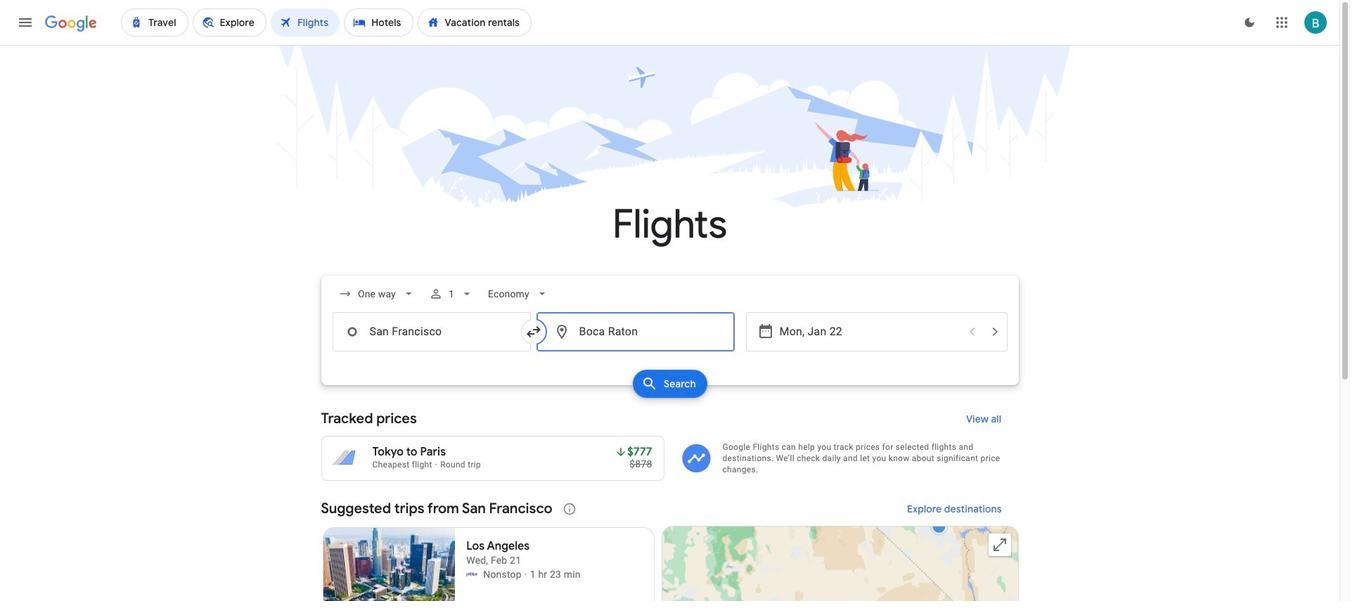 Task type: locate. For each thing, give the bounding box(es) containing it.
878 US dollars text field
[[630, 459, 652, 470]]

tracked prices region
[[321, 402, 1019, 481]]

 image
[[435, 460, 438, 470], [525, 568, 527, 582]]

0 horizontal spatial  image
[[435, 460, 438, 470]]

1 vertical spatial  image
[[525, 568, 527, 582]]

0 vertical spatial  image
[[435, 460, 438, 470]]

None field
[[332, 281, 421, 307], [483, 281, 555, 307], [332, 281, 421, 307], [483, 281, 555, 307]]

1 horizontal spatial  image
[[525, 568, 527, 582]]

suggested trips from san francisco region
[[321, 492, 1019, 601]]

None text field
[[332, 312, 531, 352], [536, 312, 735, 352], [332, 312, 531, 352], [536, 312, 735, 352]]



Task type: describe. For each thing, give the bounding box(es) containing it.
change appearance image
[[1233, 6, 1267, 39]]

swap origin and destination. image
[[525, 324, 542, 340]]

 image inside "tracked prices" region
[[435, 460, 438, 470]]

Departure text field
[[780, 313, 960, 351]]

main menu image
[[17, 14, 34, 31]]

jetblue image
[[466, 569, 478, 580]]

 image inside suggested trips from san francisco region
[[525, 568, 527, 582]]

Flight search field
[[310, 276, 1030, 402]]

777 US dollars text field
[[627, 445, 652, 459]]



Task type: vqa. For each thing, say whether or not it's contained in the screenshot.
'list' within the Google Maps element
no



